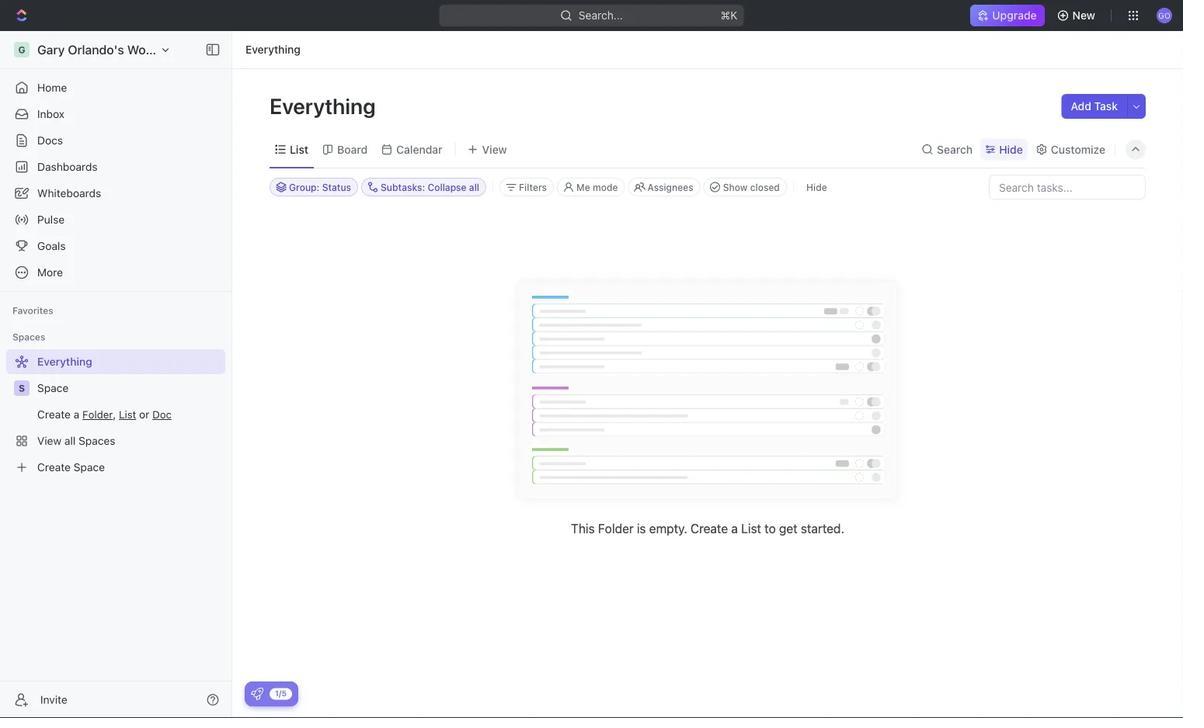 Task type: locate. For each thing, give the bounding box(es) containing it.
spaces
[[12, 332, 45, 343], [79, 435, 115, 448]]

show closed
[[723, 182, 780, 193]]

favorites button
[[6, 302, 60, 320]]

view
[[482, 143, 507, 156], [37, 435, 61, 448]]

folder button
[[82, 409, 113, 421]]

assignees button
[[628, 178, 701, 197]]

whiteboards
[[37, 187, 101, 200]]

view up create space
[[37, 435, 61, 448]]

everything inside sidebar navigation
[[37, 356, 92, 368]]

search
[[937, 143, 973, 156]]

0 horizontal spatial a
[[74, 408, 80, 421]]

0 vertical spatial spaces
[[12, 332, 45, 343]]

all
[[469, 182, 480, 193], [64, 435, 76, 448]]

0 vertical spatial all
[[469, 182, 480, 193]]

s
[[19, 383, 25, 394]]

all right collapse at top left
[[469, 182, 480, 193]]

everything for the leftmost everything link
[[37, 356, 92, 368]]

a
[[74, 408, 80, 421], [732, 521, 738, 536]]

0 vertical spatial everything
[[246, 43, 301, 56]]

folder left the list button
[[82, 409, 113, 421]]

invite
[[40, 694, 67, 707]]

view inside view button
[[482, 143, 507, 156]]

list
[[290, 143, 309, 156], [119, 409, 136, 421], [741, 521, 762, 536]]

0 horizontal spatial everything link
[[6, 350, 222, 375]]

0 horizontal spatial all
[[64, 435, 76, 448]]

0 horizontal spatial hide
[[807, 182, 827, 193]]

hide inside hide dropdown button
[[1000, 143, 1023, 156]]

0 horizontal spatial list
[[119, 409, 136, 421]]

get
[[779, 521, 798, 536]]

0 vertical spatial a
[[74, 408, 80, 421]]

this
[[571, 521, 595, 536]]

Search tasks... text field
[[990, 176, 1145, 199]]

1 horizontal spatial space
[[74, 461, 105, 474]]

2 horizontal spatial list
[[741, 521, 762, 536]]

board
[[337, 143, 368, 156]]

docs link
[[6, 128, 225, 153]]

1 horizontal spatial a
[[732, 521, 738, 536]]

space
[[37, 382, 69, 395], [74, 461, 105, 474]]

2 vertical spatial create
[[691, 521, 728, 536]]

1 vertical spatial a
[[732, 521, 738, 536]]

list left to
[[741, 521, 762, 536]]

1 horizontal spatial everything link
[[242, 40, 304, 59]]

1 vertical spatial create
[[37, 461, 71, 474]]

0 vertical spatial space
[[37, 382, 69, 395]]

space right space, , element
[[37, 382, 69, 395]]

⌘k
[[721, 9, 738, 22]]

1 horizontal spatial hide
[[1000, 143, 1023, 156]]

folder
[[82, 409, 113, 421], [598, 521, 634, 536]]

0 vertical spatial hide
[[1000, 143, 1023, 156]]

hide button
[[981, 139, 1028, 160]]

0 vertical spatial view
[[482, 143, 507, 156]]

customize
[[1051, 143, 1106, 156]]

add
[[1071, 100, 1092, 113]]

2 vertical spatial everything
[[37, 356, 92, 368]]

customize button
[[1031, 139, 1111, 160]]

go
[[1159, 11, 1171, 20]]

1 vertical spatial all
[[64, 435, 76, 448]]

gary
[[37, 42, 65, 57]]

create right empty.
[[691, 521, 728, 536]]

1 vertical spatial space
[[74, 461, 105, 474]]

subtasks: collapse all
[[381, 182, 480, 193]]

,
[[113, 408, 116, 421]]

view button
[[462, 131, 513, 168]]

spaces down favorites
[[12, 332, 45, 343]]

space down view all spaces at the left bottom of page
[[74, 461, 105, 474]]

0 horizontal spatial folder
[[82, 409, 113, 421]]

pulse link
[[6, 207, 225, 232]]

view up filters dropdown button
[[482, 143, 507, 156]]

dashboards link
[[6, 155, 225, 180]]

new
[[1073, 9, 1096, 22]]

goals
[[37, 240, 66, 253]]

go button
[[1152, 3, 1177, 28]]

create for create a folder , list or doc
[[37, 408, 71, 421]]

0 horizontal spatial spaces
[[12, 332, 45, 343]]

create
[[37, 408, 71, 421], [37, 461, 71, 474], [691, 521, 728, 536]]

everything link
[[242, 40, 304, 59], [6, 350, 222, 375]]

1 horizontal spatial view
[[482, 143, 507, 156]]

hide right search
[[1000, 143, 1023, 156]]

0 vertical spatial create
[[37, 408, 71, 421]]

1 vertical spatial view
[[37, 435, 61, 448]]

0 horizontal spatial view
[[37, 435, 61, 448]]

create up view all spaces at the left bottom of page
[[37, 408, 71, 421]]

gary orlando's workspace, , element
[[14, 42, 30, 58]]

spaces down folder button
[[79, 435, 115, 448]]

0 vertical spatial folder
[[82, 409, 113, 421]]

0 vertical spatial list
[[290, 143, 309, 156]]

started.
[[801, 521, 845, 536]]

tree inside sidebar navigation
[[6, 350, 225, 480]]

1 vertical spatial spaces
[[79, 435, 115, 448]]

all up create space
[[64, 435, 76, 448]]

tree
[[6, 350, 225, 480]]

view for view all spaces
[[37, 435, 61, 448]]

a left folder button
[[74, 408, 80, 421]]

upgrade
[[993, 9, 1037, 22]]

everything
[[246, 43, 301, 56], [270, 93, 381, 119], [37, 356, 92, 368]]

upgrade link
[[971, 5, 1045, 26]]

home link
[[6, 75, 225, 100]]

view inside the "view all spaces" link
[[37, 435, 61, 448]]

a left to
[[732, 521, 738, 536]]

hide
[[1000, 143, 1023, 156], [807, 182, 827, 193]]

calendar link
[[393, 139, 443, 160]]

list up group:
[[290, 143, 309, 156]]

1 vertical spatial hide
[[807, 182, 827, 193]]

0 vertical spatial everything link
[[242, 40, 304, 59]]

inbox
[[37, 108, 65, 120]]

group: status
[[289, 182, 351, 193]]

orlando's
[[68, 42, 124, 57]]

1 vertical spatial everything link
[[6, 350, 222, 375]]

space link
[[37, 376, 222, 401]]

favorites
[[12, 305, 53, 316]]

1 vertical spatial list
[[119, 409, 136, 421]]

create for create space
[[37, 461, 71, 474]]

tree containing everything
[[6, 350, 225, 480]]

list right ,
[[119, 409, 136, 421]]

1 vertical spatial folder
[[598, 521, 634, 536]]

gary orlando's workspace
[[37, 42, 192, 57]]

hide button
[[800, 178, 834, 197]]

add task button
[[1062, 94, 1128, 119]]

folder left is
[[598, 521, 634, 536]]

me mode button
[[557, 178, 625, 197]]

to
[[765, 521, 776, 536]]

goals link
[[6, 234, 225, 259]]

view all spaces
[[37, 435, 115, 448]]

search button
[[917, 139, 978, 160]]

1 horizontal spatial spaces
[[79, 435, 115, 448]]

g
[[18, 44, 25, 55]]

create down view all spaces at the left bottom of page
[[37, 461, 71, 474]]

hide right closed at the right
[[807, 182, 827, 193]]

show
[[723, 182, 748, 193]]



Task type: vqa. For each thing, say whether or not it's contained in the screenshot.
Invite
yes



Task type: describe. For each thing, give the bounding box(es) containing it.
sidebar navigation
[[0, 31, 235, 719]]

home
[[37, 81, 67, 94]]

all inside sidebar navigation
[[64, 435, 76, 448]]

dashboards
[[37, 160, 98, 173]]

create space link
[[6, 455, 222, 480]]

view all spaces link
[[6, 429, 222, 454]]

new button
[[1051, 3, 1105, 28]]

onboarding checklist button element
[[251, 689, 263, 701]]

subtasks:
[[381, 182, 425, 193]]

doc
[[152, 409, 172, 421]]

show closed button
[[704, 178, 787, 197]]

me
[[577, 182, 590, 193]]

1 horizontal spatial folder
[[598, 521, 634, 536]]

list button
[[119, 409, 136, 421]]

doc button
[[152, 409, 172, 421]]

filters button
[[500, 178, 554, 197]]

create a folder , list or doc
[[37, 408, 172, 421]]

or
[[139, 408, 150, 421]]

workspace
[[127, 42, 192, 57]]

filters
[[519, 182, 547, 193]]

folder inside 'create a folder , list or doc'
[[82, 409, 113, 421]]

group:
[[289, 182, 320, 193]]

pulse
[[37, 213, 65, 226]]

list inside 'create a folder , list or doc'
[[119, 409, 136, 421]]

list link
[[287, 139, 309, 160]]

create space
[[37, 461, 105, 474]]

mode
[[593, 182, 618, 193]]

inbox link
[[6, 102, 225, 127]]

more
[[37, 266, 63, 279]]

0 horizontal spatial space
[[37, 382, 69, 395]]

board link
[[334, 139, 368, 160]]

view for view
[[482, 143, 507, 156]]

task
[[1095, 100, 1118, 113]]

calendar
[[396, 143, 443, 156]]

1/5
[[275, 690, 287, 699]]

is
[[637, 521, 646, 536]]

2 vertical spatial list
[[741, 521, 762, 536]]

me mode
[[577, 182, 618, 193]]

more button
[[6, 260, 225, 285]]

search...
[[579, 9, 623, 22]]

a inside navigation
[[74, 408, 80, 421]]

view button
[[462, 139, 513, 160]]

status
[[322, 182, 351, 193]]

add task
[[1071, 100, 1118, 113]]

onboarding checklist button image
[[251, 689, 263, 701]]

docs
[[37, 134, 63, 147]]

empty.
[[649, 521, 688, 536]]

spaces inside tree
[[79, 435, 115, 448]]

space, , element
[[14, 381, 30, 396]]

assignees
[[648, 182, 694, 193]]

collapse
[[428, 182, 467, 193]]

everything for topmost everything link
[[246, 43, 301, 56]]

1 horizontal spatial list
[[290, 143, 309, 156]]

whiteboards link
[[6, 181, 225, 206]]

1 horizontal spatial all
[[469, 182, 480, 193]]

this folder is empty. create a list to get started.
[[571, 521, 845, 536]]

closed
[[750, 182, 780, 193]]

hide inside hide button
[[807, 182, 827, 193]]

1 vertical spatial everything
[[270, 93, 381, 119]]



